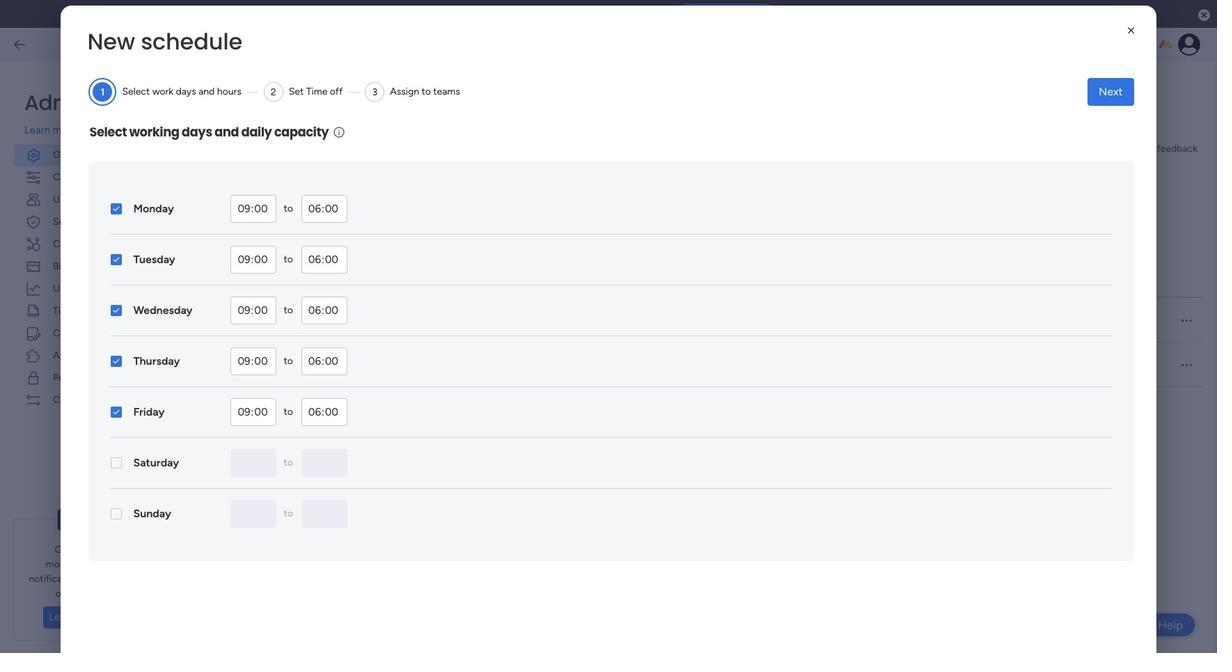 Task type: locate. For each thing, give the bounding box(es) containing it.
create
[[231, 181, 261, 193]]

next button
[[1088, 78, 1134, 106]]

daily
[[241, 123, 272, 141]]

working days
[[479, 272, 538, 284]]

schedule up the select work days and hours
[[141, 26, 242, 57]]

0 vertical spatial teams
[[433, 86, 460, 98]]

and for daily
[[215, 123, 239, 141]]

0 vertical spatial more
[[53, 124, 77, 137]]

enable now!
[[700, 9, 753, 20]]

0 horizontal spatial time
[[306, 86, 328, 98]]

schedule
[[141, 26, 242, 57], [403, 94, 451, 108], [294, 140, 395, 171], [294, 221, 338, 235], [282, 314, 321, 326], [265, 359, 304, 371]]

select right '1' button
[[122, 86, 150, 98]]

1 horizontal spatial time
[[728, 272, 749, 284]]

work
[[373, 94, 401, 108], [231, 140, 288, 171]]

more inside administration learn more
[[53, 124, 77, 137]]

more up general
[[53, 124, 77, 137]]

row containing account schedule
[[231, 298, 1204, 343]]

work right 'assign'
[[312, 181, 333, 193]]

New schedule field
[[84, 23, 803, 61]]

and
[[199, 86, 215, 98], [215, 123, 239, 141], [263, 181, 279, 193]]

connections
[[53, 238, 109, 250]]

working
[[479, 272, 516, 284]]

schedules,
[[335, 181, 381, 193]]

2
[[271, 86, 276, 98]]

help button
[[1147, 614, 1195, 637]]

assign
[[282, 181, 309, 193]]

1 vertical spatial and
[[215, 123, 239, 141]]

select down administration
[[89, 123, 127, 141]]

content
[[53, 327, 89, 339]]

select for select working days and daily capacity
[[89, 123, 127, 141]]

enable
[[441, 8, 473, 20], [700, 9, 729, 20]]

to for wednesday
[[284, 304, 293, 316]]

select working days and daily capacity
[[89, 123, 329, 141]]

time inside row
[[728, 272, 749, 284]]

row group
[[231, 298, 1204, 387]]

0 vertical spatial off
[[330, 86, 343, 98]]

enable inside "button"
[[700, 9, 729, 20]]

enable for enable desktop notifications on this computer
[[441, 8, 473, 20]]

time
[[306, 86, 328, 98], [728, 272, 749, 284]]

add a schedule
[[262, 221, 338, 235]]

2 vertical spatial and
[[263, 181, 279, 193]]

schedule down account schedule
[[265, 359, 304, 371]]

hours
[[217, 86, 242, 98]]

1 vertical spatial time
[[728, 272, 749, 284]]

0 vertical spatial select
[[122, 86, 150, 98]]

assign to teams
[[390, 86, 460, 98]]

0 horizontal spatial work
[[231, 140, 288, 171]]

0 vertical spatial account
[[300, 94, 345, 108]]

and left daily
[[215, 123, 239, 141]]

work schedule link
[[359, 89, 503, 116]]

learn inside administration learn more
[[24, 124, 50, 137]]

apps
[[53, 349, 76, 361]]

1 horizontal spatial off
[[751, 272, 764, 284]]

new schedule down account schedule
[[242, 359, 304, 371]]

1 vertical spatial teams
[[518, 181, 545, 193]]

0 horizontal spatial work
[[152, 86, 174, 98]]

or
[[547, 181, 556, 193]]

to for thursday
[[284, 355, 293, 367]]

teams left or
[[518, 181, 545, 193]]

None text field
[[231, 449, 277, 477], [231, 500, 277, 528], [301, 500, 347, 528], [231, 449, 277, 477], [231, 500, 277, 528], [301, 500, 347, 528]]

computer
[[618, 8, 666, 20]]

and left hours
[[199, 86, 215, 98]]

0 vertical spatial new
[[87, 26, 135, 57]]

work up working
[[152, 86, 174, 98]]

account for account
[[300, 94, 345, 108]]

to for friday
[[284, 406, 293, 418]]

0 vertical spatial new schedule
[[87, 26, 242, 57]]

1 vertical spatial off
[[751, 272, 764, 284]]

account schedule
[[242, 314, 321, 326]]

0 vertical spatial and
[[199, 86, 215, 98]]

account
[[300, 94, 345, 108], [242, 314, 280, 326]]

and left 'assign'
[[263, 181, 279, 193]]

new schedule inside new schedule field
[[87, 26, 242, 57]]

new down account schedule
[[242, 359, 263, 371]]

more down slack
[[76, 612, 98, 623]]

friday
[[133, 405, 165, 419]]

enable up new schedule field
[[441, 8, 473, 20]]

1 horizontal spatial work
[[312, 181, 333, 193]]

learn down administration
[[24, 124, 50, 137]]

0 horizontal spatial teams
[[433, 86, 460, 98]]

account inside row group
[[242, 314, 280, 326]]

learn inside button
[[49, 612, 74, 623]]

account down schedule on the top left
[[242, 314, 280, 326]]

2 button
[[264, 82, 283, 102]]

to for saturday
[[284, 457, 293, 469]]

teams
[[433, 86, 460, 98], [518, 181, 545, 193]]

1 vertical spatial account
[[242, 314, 280, 326]]

create and assign work schedules, including days off, to different teams or locations.
[[231, 181, 600, 193]]

None time field
[[231, 195, 277, 223], [301, 195, 347, 223], [231, 246, 277, 274], [301, 246, 347, 274], [231, 297, 277, 325], [301, 297, 347, 325], [231, 348, 277, 375], [301, 348, 347, 375], [231, 398, 277, 426], [301, 398, 347, 426], [231, 195, 277, 223], [301, 195, 347, 223], [231, 246, 277, 274], [301, 246, 347, 274], [231, 297, 277, 325], [301, 297, 347, 325], [231, 348, 277, 375], [301, 348, 347, 375], [231, 398, 277, 426], [301, 398, 347, 426]]

1 vertical spatial select
[[89, 123, 127, 141]]

learn
[[24, 124, 50, 137], [49, 612, 74, 623]]

1 horizontal spatial new
[[242, 359, 263, 371]]

add a schedule button
[[231, 215, 350, 242]]

1 horizontal spatial account
[[300, 94, 345, 108]]

1 vertical spatial learn
[[49, 612, 74, 623]]

0 horizontal spatial account
[[242, 314, 280, 326]]

notifications
[[517, 8, 578, 20]]

assigned to
[[854, 272, 906, 284]]

3 button
[[365, 82, 385, 102]]

schedule inside row
[[265, 359, 304, 371]]

work
[[152, 86, 174, 98], [312, 181, 333, 193]]

0 vertical spatial learn
[[24, 124, 50, 137]]

1 vertical spatial new schedule
[[242, 359, 304, 371]]

get your monday.com notifications directly on slack
[[29, 544, 119, 600]]

kendall parks image
[[1178, 33, 1201, 56]]

learn down on on the bottom of the page
[[49, 612, 74, 623]]

row
[[228, 259, 1204, 298], [231, 298, 1204, 343]]

0 horizontal spatial enable
[[441, 8, 473, 20]]

general
[[53, 149, 87, 161]]

0 horizontal spatial new
[[87, 26, 135, 57]]

None text field
[[301, 449, 347, 477]]

1 vertical spatial work schedule
[[231, 140, 395, 171]]

new schedule up the select work days and hours
[[87, 26, 242, 57]]

teams right assign
[[433, 86, 460, 98]]

security
[[53, 216, 89, 227]]

account link
[[286, 90, 359, 116]]

1 horizontal spatial work
[[373, 94, 401, 108]]

enable desktop notifications on this computer
[[441, 8, 666, 20]]

account up capacity
[[300, 94, 345, 108]]

give feedback button
[[1110, 138, 1204, 160]]

enable for enable now!
[[700, 9, 729, 20]]

assign
[[390, 86, 419, 98]]

0 vertical spatial work
[[373, 94, 401, 108]]

grid
[[228, 259, 1204, 653]]

none text field inside new schedule document
[[301, 449, 347, 477]]

0 vertical spatial work
[[152, 86, 174, 98]]

new schedule
[[87, 26, 242, 57], [242, 359, 304, 371]]

new inside new schedule button
[[242, 359, 263, 371]]

new inside new schedule field
[[87, 26, 135, 57]]

more
[[53, 124, 77, 137], [76, 612, 98, 623]]

0 horizontal spatial off
[[330, 86, 343, 98]]

1 horizontal spatial teams
[[518, 181, 545, 193]]

days
[[176, 86, 196, 98], [182, 123, 212, 141], [426, 181, 446, 193], [518, 272, 538, 284]]

to
[[422, 86, 431, 98], [466, 181, 475, 193], [284, 203, 293, 215], [284, 254, 293, 265], [897, 272, 906, 284], [284, 304, 293, 316], [284, 355, 293, 367], [284, 406, 293, 418], [284, 457, 293, 469], [284, 508, 293, 520]]

work schedule
[[373, 94, 451, 108], [231, 140, 395, 171]]

enable left now!
[[700, 9, 729, 20]]

grid containing schedule
[[228, 259, 1204, 653]]

new up '1' button
[[87, 26, 135, 57]]

row containing schedule
[[228, 259, 1204, 298]]

dapulse close image
[[1199, 8, 1211, 22]]

new schedule row
[[231, 343, 1204, 387]]

1 vertical spatial new
[[242, 359, 263, 371]]

1 button
[[93, 82, 112, 102]]

working
[[129, 123, 179, 141]]

1 horizontal spatial enable
[[700, 9, 729, 20]]

monday.com
[[46, 559, 102, 570]]

0 vertical spatial time
[[306, 86, 328, 98]]

schedule left default
[[282, 314, 321, 326]]

learn more link
[[24, 123, 176, 138]]

row for the new schedule row at the bottom of the page
[[231, 298, 1204, 343]]

1 vertical spatial more
[[76, 612, 98, 623]]

1
[[101, 86, 105, 98]]

new
[[87, 26, 135, 57], [242, 359, 263, 371]]

schedule right 3 button
[[403, 94, 451, 108]]



Task type: describe. For each thing, give the bounding box(es) containing it.
permissions
[[53, 372, 105, 383]]

administration
[[24, 88, 176, 118]]

1 vertical spatial work
[[231, 140, 288, 171]]

sunday
[[133, 507, 171, 520]]

schedule inside field
[[141, 26, 242, 57]]

to inside row
[[897, 272, 906, 284]]

tuesday
[[133, 253, 175, 266]]

feedback
[[1157, 143, 1198, 155]]

desktop
[[475, 8, 514, 20]]

new schedule dialog
[[0, 0, 1217, 653]]

cross account copier
[[53, 394, 146, 406]]

select for select work days and hours
[[122, 86, 150, 98]]

close image
[[1125, 24, 1139, 38]]

1 vertical spatial work
[[312, 181, 333, 193]]

learn more
[[49, 612, 98, 623]]

schedule
[[247, 272, 287, 284]]

capacity
[[274, 123, 329, 141]]

schedule up 'schedules,'
[[294, 140, 395, 171]]

schedule right a
[[294, 221, 338, 235]]

copier
[[119, 394, 146, 406]]

different
[[478, 181, 516, 193]]

select work days and hours
[[122, 86, 242, 98]]

new schedule button
[[231, 347, 481, 383]]

your
[[74, 544, 93, 556]]

row group containing account schedule
[[231, 298, 1204, 387]]

account
[[80, 394, 116, 406]]

set time off
[[289, 86, 343, 98]]

directly
[[86, 573, 119, 585]]

give feedback
[[1135, 143, 1198, 155]]

get
[[55, 544, 71, 556]]

tidy
[[53, 305, 71, 317]]

billing
[[53, 260, 79, 272]]

3
[[372, 86, 378, 98]]

stats
[[83, 282, 104, 294]]

cross
[[53, 394, 78, 406]]

to for sunday
[[284, 508, 293, 520]]

now!
[[731, 9, 753, 20]]

time off
[[728, 272, 764, 284]]

users
[[53, 193, 78, 205]]

up
[[74, 305, 86, 317]]

to for tuesday
[[284, 254, 293, 265]]

to for monday
[[284, 203, 293, 215]]

set
[[289, 86, 304, 98]]

on
[[580, 8, 594, 20]]

learn more button
[[43, 607, 105, 629]]

add
[[262, 221, 282, 235]]

profile link
[[224, 90, 286, 116]]

on
[[56, 588, 67, 600]]

content directory
[[53, 327, 131, 339]]

give
[[1135, 143, 1155, 155]]

thursday
[[133, 355, 180, 368]]

directory
[[92, 327, 131, 339]]

0 vertical spatial work schedule
[[373, 94, 451, 108]]

including
[[384, 181, 423, 193]]

saturday
[[133, 456, 179, 469]]

help
[[1158, 618, 1183, 632]]

next
[[1099, 85, 1123, 98]]

customization
[[53, 171, 117, 183]]

enable now! button
[[677, 4, 776, 25]]

locations.
[[559, 181, 600, 193]]

teams inside new schedule document
[[433, 86, 460, 98]]

work inside new schedule document
[[152, 86, 174, 98]]

monday
[[133, 202, 174, 215]]

usage
[[53, 282, 80, 294]]

more inside button
[[76, 612, 98, 623]]

off inside new schedule document
[[330, 86, 343, 98]]

assigned
[[854, 272, 894, 284]]

profile
[[238, 94, 272, 108]]

row for row group containing account schedule
[[228, 259, 1204, 298]]

off,
[[448, 181, 463, 193]]

this
[[597, 8, 616, 20]]

usage stats
[[53, 282, 104, 294]]

time inside new schedule document
[[306, 86, 328, 98]]

and for hours
[[199, 86, 215, 98]]

account for account schedule
[[242, 314, 280, 326]]

new schedule inside new schedule button
[[242, 359, 304, 371]]

new schedule document
[[61, 6, 1157, 653]]

default
[[332, 314, 364, 326]]

tidy up
[[53, 305, 86, 317]]

slack
[[69, 588, 92, 600]]

administration learn more
[[24, 88, 176, 137]]

wednesday
[[133, 304, 193, 317]]

notifications
[[29, 573, 84, 585]]

a
[[285, 221, 291, 235]]

back to workspace image
[[13, 38, 26, 52]]



Task type: vqa. For each thing, say whether or not it's contained in the screenshot.
NEXT on the top right of page
yes



